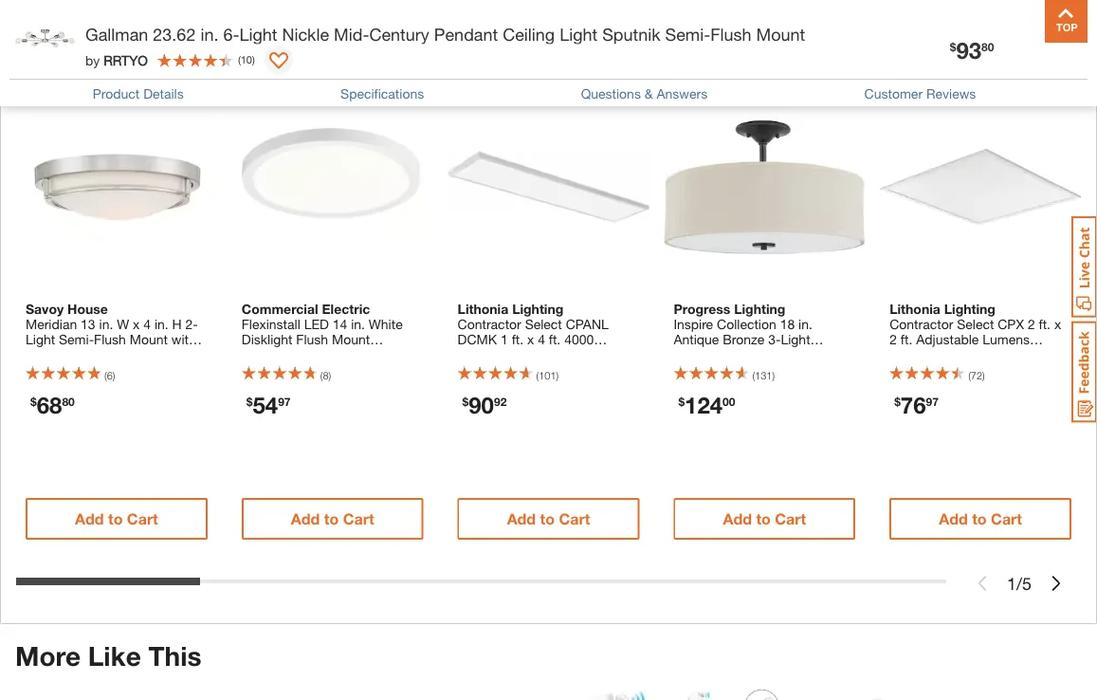 Task type: vqa. For each thing, say whether or not it's contained in the screenshot.
mins
no



Task type: describe. For each thing, give the bounding box(es) containing it.
add for 124
[[724, 511, 752, 529]]

meridian 13 in. w x 4 in. h 2-light semi-flush mount with brushed nickel metal ring and white glass shade image
[[16, 87, 217, 288]]

antique
[[674, 332, 720, 348]]

124
[[685, 392, 723, 419]]

lighting for 124
[[735, 302, 786, 318]]

lumens inside lithonia lighting contractor select cpx 2 ft. x 2 ft. adjustable lumens integrated led panel light with switchable white color temperature
[[983, 332, 1031, 348]]

light inside lithonia lighting contractor select cpx 2 ft. x 2 ft. adjustable lumens integrated led panel light with switchable white color temperature
[[1020, 347, 1050, 363]]

add to cart for 90
[[507, 511, 591, 529]]

ceiling inside progress lighting inspire collection 18 in. antique bronze 3-light transitional bedroom ceiling light drum semi-flush mount
[[804, 347, 844, 363]]

ft. left 4000
[[549, 332, 561, 348]]

and
[[26, 363, 48, 378]]

$ for 124
[[679, 396, 685, 409]]

contractor select cpx 2 ft. x 2 ft. adjustable lumens integrated led panel light with switchable white color temperature image
[[881, 87, 1082, 288]]

6
[[107, 370, 113, 382]]

$ 90 92
[[463, 392, 507, 419]]

18
[[781, 317, 795, 333]]

house
[[67, 302, 108, 318]]

bronze
[[723, 332, 765, 348]]

+
[[280, 363, 288, 378]]

$ for 90
[[463, 396, 469, 409]]

flexinstall
[[242, 317, 301, 333]]

2-
[[186, 317, 198, 333]]

duobright
[[291, 363, 351, 378]]

dcmk
[[458, 332, 497, 348]]

) for 68
[[113, 370, 115, 382]]

80 for 68
[[62, 396, 75, 409]]

cart for 68
[[127, 511, 158, 529]]

progress lighting inspire collection 18 in. antique bronze 3-light transitional bedroom ceiling light drum semi-flush mount
[[674, 302, 853, 378]]

00
[[723, 396, 736, 409]]

transitional
[[674, 347, 741, 363]]

customer
[[865, 86, 923, 102]]

23.62
[[153, 24, 196, 44]]

add to cart button for 124
[[674, 499, 856, 541]]

97 for 76
[[927, 396, 939, 409]]

temperature inside lithonia lighting contractor select cpanl dcmk 1 ft. x 4 ft. 4000 lumens integrated led panel light switchable color temperature
[[458, 378, 532, 393]]

integrated inside lithonia lighting contractor select cpanl dcmk 1 ft. x 4 ft. 4000 lumens integrated led panel light switchable color temperature
[[509, 347, 569, 363]]

) for 124
[[773, 370, 775, 382]]

for
[[338, 347, 354, 363]]

54
[[253, 392, 278, 419]]

this
[[149, 641, 202, 672]]

electric
[[322, 302, 370, 318]]

ft. right dcmk
[[512, 332, 524, 348]]

mount inside savoy house meridian 13 in. w x 4 in. h 2- light semi-flush mount with brushed nickel metal ring and white glass shade
[[130, 332, 168, 348]]

add for 68
[[75, 511, 104, 529]]

product image image
[[14, 9, 76, 71]]

answers
[[657, 86, 708, 102]]

92
[[494, 396, 507, 409]]

flush inside progress lighting inspire collection 18 in. antique bronze 3-light transitional bedroom ceiling light drum semi-flush mount
[[779, 363, 811, 378]]

mount inside the commercial electric flexinstall led 14 in. white disklight flush mount recessed light for home with 5cct + duobright dimming
[[332, 332, 370, 348]]

h
[[172, 317, 182, 333]]

in. inside progress lighting inspire collection 18 in. antique bronze 3-light transitional bedroom ceiling light drum semi-flush mount
[[799, 317, 813, 333]]

to for 90
[[541, 511, 555, 529]]

14
[[333, 317, 348, 333]]

1 / 5
[[1008, 574, 1032, 594]]

( for 76
[[969, 370, 972, 382]]

select for 76
[[958, 317, 995, 333]]

72
[[972, 370, 983, 382]]

97 for 54
[[278, 396, 291, 409]]

led inside the commercial electric flexinstall led 14 in. white disklight flush mount recessed light for home with 5cct + duobright dimming
[[304, 317, 329, 333]]

$ for 68
[[30, 396, 37, 409]]

light inside lithonia lighting contractor select cpanl dcmk 1 ft. x 4 ft. 4000 lumens integrated led panel light switchable color temperature
[[458, 363, 488, 378]]

semi- for light
[[59, 332, 94, 348]]

80 for 93
[[982, 40, 995, 54]]

pendant
[[434, 24, 498, 44]]

0 horizontal spatial ceiling
[[503, 24, 555, 44]]

76
[[901, 392, 927, 419]]

gallman 23.62 in. 6-light nickle mid-century pendant ceiling light sputnik semi-flush mount
[[85, 24, 806, 44]]

( 6 )
[[104, 370, 115, 382]]

top button
[[1046, 0, 1088, 43]]

white inside savoy house meridian 13 in. w x 4 in. h 2- light semi-flush mount with brushed nickel metal ring and white glass shade
[[52, 363, 86, 378]]

white inside the commercial electric flexinstall led 14 in. white disklight flush mount recessed light for home with 5cct + duobright dimming
[[369, 317, 403, 333]]

$ 124 00
[[679, 392, 736, 419]]

glass
[[89, 363, 123, 378]]

cart for 54
[[343, 511, 374, 529]]

$ 93 80
[[951, 36, 995, 63]]

brushed
[[26, 347, 76, 363]]

w
[[117, 317, 129, 333]]

with inside the commercial electric flexinstall led 14 in. white disklight flush mount recessed light for home with 5cct + duobright dimming
[[397, 347, 421, 363]]

add to cart for 76
[[940, 511, 1023, 529]]

panel inside lithonia lighting contractor select cpanl dcmk 1 ft. x 4 ft. 4000 lumens integrated led panel light switchable color temperature
[[602, 347, 635, 363]]

) for 90
[[557, 370, 559, 382]]

mid-
[[334, 24, 370, 44]]

( 8 )
[[321, 370, 331, 382]]

inspire
[[674, 317, 714, 333]]

lighting for 76
[[945, 302, 996, 318]]

inspire collection 18 in. antique bronze 3-light transitional bedroom ceiling light drum semi-flush mount image
[[665, 87, 866, 288]]

shade
[[127, 363, 165, 378]]

semi- for sputnik
[[666, 24, 711, 44]]

savoy
[[26, 302, 64, 318]]

1 horizontal spatial 2
[[1029, 317, 1036, 333]]

product details
[[93, 86, 184, 102]]

&
[[645, 86, 653, 102]]

3-
[[769, 332, 781, 348]]

reviews
[[927, 86, 977, 102]]

contractor for 90
[[458, 317, 522, 333]]

5
[[1023, 574, 1032, 594]]

contractor for 76
[[890, 317, 954, 333]]

by
[[85, 52, 100, 68]]

sputnik
[[603, 24, 661, 44]]

( 101 )
[[537, 370, 559, 382]]

drum
[[707, 363, 740, 378]]

specifications
[[341, 86, 424, 102]]

101
[[539, 370, 557, 382]]

white inside lithonia lighting contractor select cpx 2 ft. x 2 ft. adjustable lumens integrated led panel light with switchable white color temperature
[[988, 363, 1022, 378]]

lithonia lighting contractor select cpanl dcmk 1 ft. x 4 ft. 4000 lumens integrated led panel light switchable color temperature
[[458, 302, 635, 393]]

customer reviews
[[865, 86, 977, 102]]

product
[[93, 86, 140, 102]]

with inside lithonia lighting contractor select cpx 2 ft. x 2 ft. adjustable lumens integrated led panel light with switchable white color temperature
[[890, 363, 915, 378]]

rrtyo
[[104, 52, 148, 68]]

light inside the commercial electric flexinstall led 14 in. white disklight flush mount recessed light for home with 5cct + duobright dimming
[[304, 347, 334, 363]]

8
[[323, 370, 329, 382]]

meridian
[[26, 317, 77, 333]]

90
[[469, 392, 494, 419]]

adjustable
[[917, 332, 980, 348]]

add to cart button for 68
[[26, 499, 208, 541]]

6-
[[223, 24, 240, 44]]

1 inside lithonia lighting contractor select cpanl dcmk 1 ft. x 4 ft. 4000 lumens integrated led panel light switchable color temperature
[[501, 332, 508, 348]]

4000
[[565, 332, 594, 348]]

sponsored
[[16, 43, 124, 68]]



Task type: locate. For each thing, give the bounding box(es) containing it.
( 72 )
[[969, 370, 986, 382]]

lithonia lighting contractor select cpx 2 ft. x 2 ft. adjustable lumens integrated led panel light with switchable white color temperature
[[890, 302, 1062, 393]]

0 horizontal spatial 80
[[62, 396, 75, 409]]

1 add from the left
[[75, 511, 104, 529]]

$ 76 97
[[895, 392, 939, 419]]

4 up 101
[[538, 332, 546, 348]]

0 horizontal spatial color
[[560, 363, 593, 378]]

select
[[525, 317, 563, 333], [958, 317, 995, 333]]

by rrtyo
[[85, 52, 148, 68]]

add
[[75, 511, 104, 529], [291, 511, 320, 529], [507, 511, 536, 529], [724, 511, 752, 529], [940, 511, 969, 529]]

commercial electric flexinstall led 14 in. white disklight flush mount recessed light for home with 5cct + duobright dimming
[[242, 302, 421, 378]]

lighting inside progress lighting inspire collection 18 in. antique bronze 3-light transitional bedroom ceiling light drum semi-flush mount
[[735, 302, 786, 318]]

color inside lithonia lighting contractor select cpx 2 ft. x 2 ft. adjustable lumens integrated led panel light with switchable white color temperature
[[1025, 363, 1058, 378]]

1 temperature from the left
[[458, 378, 532, 393]]

disklight
[[242, 332, 293, 348]]

add to cart for 54
[[291, 511, 374, 529]]

white up home
[[369, 317, 403, 333]]

commercial
[[242, 302, 318, 318]]

contractor inside lithonia lighting contractor select cpanl dcmk 1 ft. x 4 ft. 4000 lumens integrated led panel light switchable color temperature
[[458, 317, 522, 333]]

80 inside $ 93 80
[[982, 40, 995, 54]]

4 add from the left
[[724, 511, 752, 529]]

switchable inside lithonia lighting contractor select cpx 2 ft. x 2 ft. adjustable lumens integrated led panel light with switchable white color temperature
[[919, 363, 984, 378]]

$ 54 97
[[247, 392, 291, 419]]

1 horizontal spatial 1
[[1008, 574, 1017, 594]]

1 horizontal spatial switchable
[[919, 363, 984, 378]]

led down cpanl
[[573, 347, 598, 363]]

mount
[[757, 24, 806, 44], [130, 332, 168, 348], [332, 332, 370, 348], [814, 363, 853, 378]]

0 horizontal spatial lithonia
[[458, 302, 509, 318]]

0 vertical spatial 80
[[982, 40, 995, 54]]

$ for 76
[[895, 396, 901, 409]]

2 color from the left
[[1025, 363, 1058, 378]]

1 cart from the left
[[127, 511, 158, 529]]

ft. right cpx
[[1040, 317, 1051, 333]]

lighting inside lithonia lighting contractor select cpx 2 ft. x 2 ft. adjustable lumens integrated led panel light with switchable white color temperature
[[945, 302, 996, 318]]

$ for 93
[[951, 40, 957, 54]]

color inside lithonia lighting contractor select cpanl dcmk 1 ft. x 4 ft. 4000 lumens integrated led panel light switchable color temperature
[[560, 363, 593, 378]]

recessed
[[242, 347, 301, 363]]

( 10 )
[[238, 54, 255, 66]]

lithonia inside lithonia lighting contractor select cpanl dcmk 1 ft. x 4 ft. 4000 lumens integrated led panel light switchable color temperature
[[458, 302, 509, 318]]

3 cart from the left
[[559, 511, 591, 529]]

temperature
[[458, 378, 532, 393], [890, 378, 964, 393]]

2 integrated from the left
[[890, 347, 951, 363]]

97 down adjustable
[[927, 396, 939, 409]]

(
[[238, 54, 241, 66], [104, 370, 107, 382], [321, 370, 323, 382], [537, 370, 539, 382], [753, 370, 755, 382], [969, 370, 972, 382]]

2 cart from the left
[[343, 511, 374, 529]]

1 horizontal spatial with
[[397, 347, 421, 363]]

4 add to cart button from the left
[[674, 499, 856, 541]]

0 horizontal spatial 4
[[144, 317, 151, 333]]

feedback link image
[[1072, 321, 1098, 423]]

cart for 124
[[776, 511, 807, 529]]

$ inside the $ 76 97
[[895, 396, 901, 409]]

flush inside savoy house meridian 13 in. w x 4 in. h 2- light semi-flush mount with brushed nickel metal ring and white glass shade
[[94, 332, 126, 348]]

select inside lithonia lighting contractor select cpanl dcmk 1 ft. x 4 ft. 4000 lumens integrated led panel light switchable color temperature
[[525, 317, 563, 333]]

switchable inside lithonia lighting contractor select cpanl dcmk 1 ft. x 4 ft. 4000 lumens integrated led panel light switchable color temperature
[[491, 363, 557, 378]]

$ for 54
[[247, 396, 253, 409]]

with inside savoy house meridian 13 in. w x 4 in. h 2- light semi-flush mount with brushed nickel metal ring and white glass shade
[[172, 332, 196, 348]]

gallman
[[85, 24, 148, 44]]

93
[[957, 36, 982, 63]]

1
[[501, 332, 508, 348], [1008, 574, 1017, 594]]

3 add from the left
[[507, 511, 536, 529]]

this is the first slide image
[[976, 577, 991, 592]]

10-watt 6 in. motion sensor ceiling light 3 color 3000k-5000k selectable led flush mount 1000 lumens (4-pack) image
[[560, 689, 724, 700]]

panel right 4000
[[602, 347, 635, 363]]

to
[[108, 511, 123, 529], [324, 511, 339, 529], [541, 511, 555, 529], [757, 511, 771, 529], [973, 511, 987, 529]]

switchable up 92
[[491, 363, 557, 378]]

with up 76
[[890, 363, 915, 378]]

with right metal in the left of the page
[[172, 332, 196, 348]]

0 horizontal spatial 97
[[278, 396, 291, 409]]

lithonia up dcmk
[[458, 302, 509, 318]]

1 integrated from the left
[[509, 347, 569, 363]]

4 right w
[[144, 317, 151, 333]]

( for 90
[[537, 370, 539, 382]]

to for 68
[[108, 511, 123, 529]]

flush
[[711, 24, 752, 44], [94, 332, 126, 348], [296, 332, 328, 348], [779, 363, 811, 378]]

3 lighting from the left
[[945, 302, 996, 318]]

2 horizontal spatial semi-
[[744, 363, 779, 378]]

color left 'feedback link' image
[[1025, 363, 1058, 378]]

4 inside savoy house meridian 13 in. w x 4 in. h 2- light semi-flush mount with brushed nickel metal ring and white glass shade
[[144, 317, 151, 333]]

1 horizontal spatial lumens
[[983, 332, 1031, 348]]

1 vertical spatial ceiling
[[804, 347, 844, 363]]

x left 4000
[[528, 332, 535, 348]]

questions
[[581, 86, 641, 102]]

97 inside $ 54 97
[[278, 396, 291, 409]]

x inside savoy house meridian 13 in. w x 4 in. h 2- light semi-flush mount with brushed nickel metal ring and white glass shade
[[133, 317, 140, 333]]

1 97 from the left
[[278, 396, 291, 409]]

temperature inside lithonia lighting contractor select cpx 2 ft. x 2 ft. adjustable lumens integrated led panel light with switchable white color temperature
[[890, 378, 964, 393]]

lighting for 90
[[513, 302, 564, 318]]

to for 54
[[324, 511, 339, 529]]

1 horizontal spatial led
[[573, 347, 598, 363]]

lighting left cpanl
[[513, 302, 564, 318]]

5 add to cart from the left
[[940, 511, 1023, 529]]

4 to from the left
[[757, 511, 771, 529]]

ceiling right 3-
[[804, 347, 844, 363]]

lithonia up adjustable
[[890, 302, 941, 318]]

2 temperature from the left
[[890, 378, 964, 393]]

1 add to cart from the left
[[75, 511, 158, 529]]

to for 76
[[973, 511, 987, 529]]

2 vertical spatial semi-
[[744, 363, 779, 378]]

in. left w
[[99, 317, 113, 333]]

live chat image
[[1072, 216, 1098, 318]]

add to cart button
[[26, 499, 208, 541], [242, 499, 424, 541], [458, 499, 640, 541], [674, 499, 856, 541], [890, 499, 1072, 541]]

0 horizontal spatial panel
[[602, 347, 635, 363]]

light inside savoy house meridian 13 in. w x 4 in. h 2- light semi-flush mount with brushed nickel metal ring and white glass shade
[[26, 332, 55, 348]]

white right and at left bottom
[[52, 363, 86, 378]]

/
[[1017, 574, 1023, 594]]

0 horizontal spatial white
[[52, 363, 86, 378]]

led inside lithonia lighting contractor select cpanl dcmk 1 ft. x 4 ft. 4000 lumens integrated led panel light switchable color temperature
[[573, 347, 598, 363]]

cart for 90
[[559, 511, 591, 529]]

0 horizontal spatial x
[[133, 317, 140, 333]]

in. left h
[[155, 317, 169, 333]]

details
[[143, 86, 184, 102]]

add to cart button for 76
[[890, 499, 1072, 541]]

5 add to cart button from the left
[[890, 499, 1072, 541]]

lighting inside lithonia lighting contractor select cpanl dcmk 1 ft. x 4 ft. 4000 lumens integrated led panel light switchable color temperature
[[513, 302, 564, 318]]

0 horizontal spatial 2
[[890, 332, 898, 348]]

1 lighting from the left
[[513, 302, 564, 318]]

$ inside $ 93 80
[[951, 40, 957, 54]]

1 lithonia from the left
[[458, 302, 509, 318]]

panel inside lithonia lighting contractor select cpx 2 ft. x 2 ft. adjustable lumens integrated led panel light with switchable white color temperature
[[983, 347, 1016, 363]]

progress
[[674, 302, 731, 318]]

5cct
[[242, 363, 276, 378]]

integrated inside lithonia lighting contractor select cpx 2 ft. x 2 ft. adjustable lumens integrated led panel light with switchable white color temperature
[[890, 347, 951, 363]]

lithonia
[[458, 302, 509, 318], [890, 302, 941, 318]]

2 left adjustable
[[890, 332, 898, 348]]

2 horizontal spatial x
[[1055, 317, 1062, 333]]

1 horizontal spatial contractor
[[890, 317, 954, 333]]

lighting up 3-
[[735, 302, 786, 318]]

lumens inside lithonia lighting contractor select cpanl dcmk 1 ft. x 4 ft. 4000 lumens integrated led panel light switchable color temperature
[[458, 347, 505, 363]]

led inside lithonia lighting contractor select cpx 2 ft. x 2 ft. adjustable lumens integrated led panel light with switchable white color temperature
[[955, 347, 979, 363]]

products
[[130, 43, 220, 68]]

cart for 76
[[992, 511, 1023, 529]]

in. right 14
[[351, 317, 365, 333]]

5 add from the left
[[940, 511, 969, 529]]

select left cpx
[[958, 317, 995, 333]]

lithonia for 90
[[458, 302, 509, 318]]

0 vertical spatial semi-
[[666, 24, 711, 44]]

flush inside the commercial electric flexinstall led 14 in. white disklight flush mount recessed light for home with 5cct + duobright dimming
[[296, 332, 328, 348]]

contractor
[[458, 317, 522, 333], [890, 317, 954, 333]]

next slide image
[[1050, 577, 1065, 592]]

4 cart from the left
[[776, 511, 807, 529]]

0 vertical spatial 1
[[501, 332, 508, 348]]

x inside lithonia lighting contractor select cpanl dcmk 1 ft. x 4 ft. 4000 lumens integrated led panel light switchable color temperature
[[528, 332, 535, 348]]

1 right dcmk
[[501, 332, 508, 348]]

white
[[369, 317, 403, 333], [52, 363, 86, 378], [988, 363, 1022, 378]]

1 horizontal spatial 4
[[538, 332, 546, 348]]

1 to from the left
[[108, 511, 123, 529]]

lithonia for 76
[[890, 302, 941, 318]]

0 horizontal spatial select
[[525, 317, 563, 333]]

select inside lithonia lighting contractor select cpx 2 ft. x 2 ft. adjustable lumens integrated led panel light with switchable white color temperature
[[958, 317, 995, 333]]

1 panel from the left
[[602, 347, 635, 363]]

semi- inside progress lighting inspire collection 18 in. antique bronze 3-light transitional bedroom ceiling light drum semi-flush mount
[[744, 363, 779, 378]]

0 horizontal spatial temperature
[[458, 378, 532, 393]]

( 131 )
[[753, 370, 775, 382]]

$
[[951, 40, 957, 54], [30, 396, 37, 409], [247, 396, 253, 409], [463, 396, 469, 409], [679, 396, 685, 409], [895, 396, 901, 409]]

5 to from the left
[[973, 511, 987, 529]]

1 add to cart button from the left
[[26, 499, 208, 541]]

metal
[[120, 347, 153, 363]]

1 color from the left
[[560, 363, 593, 378]]

5 cart from the left
[[992, 511, 1023, 529]]

questions & answers
[[581, 86, 708, 102]]

contractor select cpanl dcmk 1 ft. x 4 ft. 4000 lumens integrated led panel light switchable color temperature image
[[448, 87, 649, 288]]

ft. left adjustable
[[901, 332, 913, 348]]

lighting up adjustable
[[945, 302, 996, 318]]

1 vertical spatial 1
[[1008, 574, 1017, 594]]

add to cart button for 54
[[242, 499, 424, 541]]

dimming
[[355, 363, 408, 378]]

4 add to cart from the left
[[724, 511, 807, 529]]

add to cart for 68
[[75, 511, 158, 529]]

led left 14
[[304, 317, 329, 333]]

contractor up the $ 76 97
[[890, 317, 954, 333]]

0 horizontal spatial semi-
[[59, 332, 94, 348]]

cpx
[[999, 317, 1025, 333]]

switchable for 90
[[491, 363, 557, 378]]

1 horizontal spatial 97
[[927, 396, 939, 409]]

2 switchable from the left
[[919, 363, 984, 378]]

$ inside $ 68 80
[[30, 396, 37, 409]]

collection
[[717, 317, 777, 333]]

nickel
[[79, 347, 116, 363]]

select for 90
[[525, 317, 563, 333]]

ceiling
[[503, 24, 555, 44], [804, 347, 844, 363]]

mount inside progress lighting inspire collection 18 in. antique bronze 3-light transitional bedroom ceiling light drum semi-flush mount
[[814, 363, 853, 378]]

4 inside lithonia lighting contractor select cpanl dcmk 1 ft. x 4 ft. 4000 lumens integrated led panel light switchable color temperature
[[538, 332, 546, 348]]

semi- right sputnik at the right top of page
[[666, 24, 711, 44]]

in. left 6-
[[201, 24, 219, 44]]

0 vertical spatial ceiling
[[503, 24, 555, 44]]

3 to from the left
[[541, 511, 555, 529]]

) for 76
[[983, 370, 986, 382]]

in. right 18
[[799, 317, 813, 333]]

0 horizontal spatial with
[[172, 332, 196, 348]]

$ inside $ 90 92
[[463, 396, 469, 409]]

in. inside the commercial electric flexinstall led 14 in. white disklight flush mount recessed light for home with 5cct + duobright dimming
[[351, 317, 365, 333]]

to for 124
[[757, 511, 771, 529]]

1 horizontal spatial integrated
[[890, 347, 951, 363]]

2 horizontal spatial with
[[890, 363, 915, 378]]

ceiling right 'pendant'
[[503, 24, 555, 44]]

lumens up ( 72 )
[[983, 332, 1031, 348]]

lithonia inside lithonia lighting contractor select cpx 2 ft. x 2 ft. adjustable lumens integrated led panel light with switchable white color temperature
[[890, 302, 941, 318]]

semi- down the house
[[59, 332, 94, 348]]

led up 72
[[955, 347, 979, 363]]

lumens up 90
[[458, 347, 505, 363]]

1 horizontal spatial x
[[528, 332, 535, 348]]

131
[[755, 370, 773, 382]]

$ 68 80
[[30, 392, 75, 419]]

more like this
[[15, 641, 202, 672]]

2 horizontal spatial white
[[988, 363, 1022, 378]]

4
[[144, 317, 151, 333], [538, 332, 546, 348]]

1 horizontal spatial lithonia
[[890, 302, 941, 318]]

home
[[357, 347, 393, 363]]

1 horizontal spatial ceiling
[[804, 347, 844, 363]]

add for 54
[[291, 511, 320, 529]]

1 horizontal spatial 80
[[982, 40, 995, 54]]

97 down +
[[278, 396, 291, 409]]

white right 72
[[988, 363, 1022, 378]]

bedroom
[[745, 347, 800, 363]]

2 horizontal spatial lighting
[[945, 302, 996, 318]]

add for 76
[[940, 511, 969, 529]]

13
[[81, 317, 96, 333]]

1 vertical spatial 80
[[62, 396, 75, 409]]

contractor up 92
[[458, 317, 522, 333]]

0 horizontal spatial contractor
[[458, 317, 522, 333]]

0 horizontal spatial lumens
[[458, 347, 505, 363]]

2 add to cart from the left
[[291, 511, 374, 529]]

2 lighting from the left
[[735, 302, 786, 318]]

0 horizontal spatial switchable
[[491, 363, 557, 378]]

1 horizontal spatial select
[[958, 317, 995, 333]]

semi- down 3-
[[744, 363, 779, 378]]

add for 90
[[507, 511, 536, 529]]

switchable down adjustable
[[919, 363, 984, 378]]

panel up 72
[[983, 347, 1016, 363]]

color right "( 101 )"
[[560, 363, 593, 378]]

4 ft. 4500 lumens integrated led white wraparound light, 5500k led shop light (10-pack) image
[[739, 689, 903, 700]]

1 select from the left
[[525, 317, 563, 333]]

$ inside $ 54 97
[[247, 396, 253, 409]]

cart
[[127, 511, 158, 529], [343, 511, 374, 529], [559, 511, 591, 529], [776, 511, 807, 529], [992, 511, 1023, 529]]

add to cart
[[75, 511, 158, 529], [291, 511, 374, 529], [507, 511, 591, 529], [724, 511, 807, 529], [940, 511, 1023, 529]]

1 horizontal spatial semi-
[[666, 24, 711, 44]]

2 lithonia from the left
[[890, 302, 941, 318]]

2 horizontal spatial led
[[955, 347, 979, 363]]

sponsored products
[[16, 43, 220, 68]]

2 add to cart button from the left
[[242, 499, 424, 541]]

customer reviews button
[[865, 86, 977, 102], [865, 86, 977, 102]]

( for 54
[[321, 370, 323, 382]]

2 contractor from the left
[[890, 317, 954, 333]]

ring
[[156, 347, 183, 363]]

x right cpx
[[1055, 317, 1062, 333]]

2 97 from the left
[[927, 396, 939, 409]]

10
[[241, 54, 252, 66]]

80 inside $ 68 80
[[62, 396, 75, 409]]

1 horizontal spatial panel
[[983, 347, 1016, 363]]

flexinstall led 14 in. white disklight flush mount recessed light for home with 5cct + duobright dimming image
[[232, 87, 433, 288]]

switchable for 76
[[919, 363, 984, 378]]

savoy house meridian 13 in. w x 4 in. h 2- light semi-flush mount with brushed nickel metal ring and white glass shade
[[26, 302, 198, 378]]

lumens
[[983, 332, 1031, 348], [458, 347, 505, 363]]

century
[[370, 24, 430, 44]]

add to cart button for 90
[[458, 499, 640, 541]]

2 right cpx
[[1029, 317, 1036, 333]]

0 horizontal spatial lighting
[[513, 302, 564, 318]]

2 select from the left
[[958, 317, 995, 333]]

display image
[[269, 52, 288, 71]]

integrated up 101
[[509, 347, 569, 363]]

1 contractor from the left
[[458, 317, 522, 333]]

2 panel from the left
[[983, 347, 1016, 363]]

questions & answers button
[[581, 86, 708, 102], [581, 86, 708, 102]]

1 vertical spatial semi-
[[59, 332, 94, 348]]

3 add to cart button from the left
[[458, 499, 640, 541]]

0 horizontal spatial 1
[[501, 332, 508, 348]]

temperature down adjustable
[[890, 378, 964, 393]]

( for 124
[[753, 370, 755, 382]]

more
[[15, 641, 81, 672]]

x
[[133, 317, 140, 333], [1055, 317, 1062, 333], [528, 332, 535, 348]]

) for 54
[[329, 370, 331, 382]]

0 horizontal spatial led
[[304, 317, 329, 333]]

integrated up the $ 76 97
[[890, 347, 951, 363]]

like
[[88, 641, 141, 672]]

1 horizontal spatial lighting
[[735, 302, 786, 318]]

switchable
[[491, 363, 557, 378], [919, 363, 984, 378]]

with right home
[[397, 347, 421, 363]]

( for 68
[[104, 370, 107, 382]]

1 horizontal spatial color
[[1025, 363, 1058, 378]]

3 add to cart from the left
[[507, 511, 591, 529]]

x right w
[[133, 317, 140, 333]]

2 to from the left
[[324, 511, 339, 529]]

temperature up 92
[[458, 378, 532, 393]]

1 left 5
[[1008, 574, 1017, 594]]

semi- inside savoy house meridian 13 in. w x 4 in. h 2- light semi-flush mount with brushed nickel metal ring and white glass shade
[[59, 332, 94, 348]]

with
[[172, 332, 196, 348], [397, 347, 421, 363], [890, 363, 915, 378]]

add to cart for 124
[[724, 511, 807, 529]]

nickle
[[282, 24, 329, 44]]

1 switchable from the left
[[491, 363, 557, 378]]

product details button
[[93, 86, 184, 102], [93, 86, 184, 102]]

$ inside the $ 124 00
[[679, 396, 685, 409]]

68
[[37, 392, 62, 419]]

1 horizontal spatial temperature
[[890, 378, 964, 393]]

contractor inside lithonia lighting contractor select cpx 2 ft. x 2 ft. adjustable lumens integrated led panel light with switchable white color temperature
[[890, 317, 954, 333]]

2 add from the left
[[291, 511, 320, 529]]

97 inside the $ 76 97
[[927, 396, 939, 409]]

specifications button
[[341, 86, 424, 102], [341, 86, 424, 102]]

1 horizontal spatial white
[[369, 317, 403, 333]]

select left 4000
[[525, 317, 563, 333]]

x inside lithonia lighting contractor select cpx 2 ft. x 2 ft. adjustable lumens integrated led panel light with switchable white color temperature
[[1055, 317, 1062, 333]]

0 horizontal spatial integrated
[[509, 347, 569, 363]]



